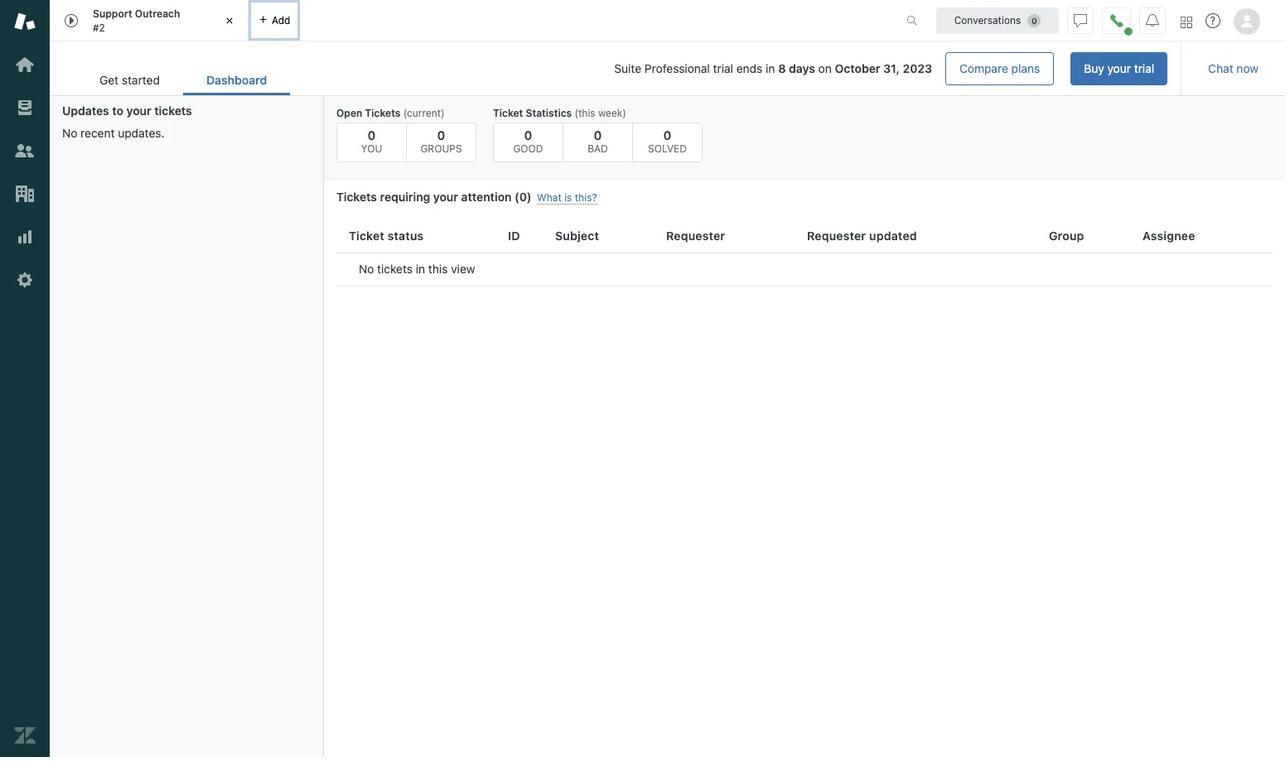 Task type: vqa. For each thing, say whether or not it's contained in the screenshot.
Get Started tab
yes



Task type: locate. For each thing, give the bounding box(es) containing it.
support
[[93, 8, 132, 20]]

0 horizontal spatial ticket
[[349, 228, 384, 243]]

2023
[[903, 61, 932, 75]]

group
[[1049, 228, 1084, 243]]

add
[[272, 14, 290, 26]]

tickets up 0 you
[[365, 107, 401, 119]]

no
[[62, 126, 77, 140], [359, 262, 374, 276]]

ticket left status
[[349, 228, 384, 243]]

0 vertical spatial tickets
[[365, 107, 401, 119]]

this
[[428, 262, 448, 276]]

0 vertical spatial tickets
[[154, 104, 192, 118]]

get started tab
[[76, 65, 183, 95]]

your right to
[[126, 104, 151, 118]]

tickets down "ticket status"
[[377, 262, 413, 276]]

tickets
[[365, 107, 401, 119], [336, 190, 377, 204]]

1 horizontal spatial requester
[[807, 228, 866, 243]]

week)
[[598, 107, 626, 119]]

recent
[[80, 126, 115, 140]]

0 inside the "0 solved"
[[663, 128, 671, 143]]

ticket inside "grid"
[[349, 228, 384, 243]]

your right buy
[[1107, 61, 1131, 75]]

0 down (current)
[[437, 128, 445, 143]]

statistics
[[526, 107, 572, 119]]

1 vertical spatial ticket
[[349, 228, 384, 243]]

views image
[[14, 97, 36, 118]]

ticket
[[493, 107, 523, 119], [349, 228, 384, 243]]

0 vertical spatial no
[[62, 126, 77, 140]]

ticket statistics (this week)
[[493, 107, 626, 119]]

0 horizontal spatial your
[[126, 104, 151, 118]]

2 vertical spatial your
[[433, 190, 458, 204]]

buy your trial button
[[1071, 52, 1168, 85]]

0 down professional
[[663, 128, 671, 143]]

1 vertical spatial your
[[126, 104, 151, 118]]

your inside updates to your tickets no recent updates.
[[126, 104, 151, 118]]

in left this
[[416, 262, 425, 276]]

0 left what
[[519, 190, 527, 204]]

buy your trial
[[1084, 61, 1154, 75]]

compare
[[960, 61, 1008, 75]]

tab list
[[76, 65, 290, 95]]

trial left ends
[[713, 61, 733, 75]]

1 horizontal spatial ticket
[[493, 107, 523, 119]]

0 solved
[[648, 128, 687, 155]]

close image
[[221, 12, 238, 29]]

0 for 0 groups
[[437, 128, 445, 143]]

2 horizontal spatial your
[[1107, 61, 1131, 75]]

buy
[[1084, 61, 1104, 75]]

0 down open tickets (current)
[[368, 128, 376, 143]]

1 horizontal spatial your
[[433, 190, 458, 204]]

your
[[1107, 61, 1131, 75], [126, 104, 151, 118], [433, 190, 458, 204]]

1 vertical spatial no
[[359, 262, 374, 276]]

1 horizontal spatial no
[[359, 262, 374, 276]]

ticket up 0 good
[[493, 107, 523, 119]]

requester
[[666, 228, 725, 243], [807, 228, 866, 243]]

notifications image
[[1146, 14, 1159, 27]]

section
[[304, 52, 1168, 85]]

no down "ticket status"
[[359, 262, 374, 276]]

0 horizontal spatial trial
[[713, 61, 733, 75]]

no down "updates"
[[62, 126, 77, 140]]

2 requester from the left
[[807, 228, 866, 243]]

requester for requester updated
[[807, 228, 866, 243]]

your right requiring in the top left of the page
[[433, 190, 458, 204]]

your inside button
[[1107, 61, 1131, 75]]

days
[[789, 61, 815, 75]]

0 horizontal spatial tickets
[[154, 104, 192, 118]]

no inside updates to your tickets no recent updates.
[[62, 126, 77, 140]]

tickets
[[154, 104, 192, 118], [377, 262, 413, 276]]

0 inside 0 you
[[368, 128, 376, 143]]

zendesk image
[[14, 725, 36, 747]]

0 inside 0 groups
[[437, 128, 445, 143]]

tab containing support outreach
[[50, 0, 249, 41]]

bad
[[588, 143, 608, 155]]

1 horizontal spatial tickets
[[377, 262, 413, 276]]

good
[[513, 143, 543, 155]]

trial down the notifications image
[[1134, 61, 1154, 75]]

button displays agent's chat status as invisible. image
[[1074, 14, 1087, 27]]

0 down (this
[[594, 128, 602, 143]]

organizations image
[[14, 183, 36, 205]]

grid
[[324, 220, 1285, 757]]

2 trial from the left
[[1134, 61, 1154, 75]]

1 vertical spatial in
[[416, 262, 425, 276]]

0 horizontal spatial requester
[[666, 228, 725, 243]]

solved
[[648, 143, 687, 155]]

tab
[[50, 0, 249, 41]]

1 horizontal spatial trial
[[1134, 61, 1154, 75]]

0 vertical spatial your
[[1107, 61, 1131, 75]]

0 horizontal spatial no
[[62, 126, 77, 140]]

0 for 0 you
[[368, 128, 376, 143]]

trial inside button
[[1134, 61, 1154, 75]]

tickets left requiring in the top left of the page
[[336, 190, 377, 204]]

0 vertical spatial ticket
[[493, 107, 523, 119]]

in left 8
[[766, 61, 775, 75]]

tickets up updates.
[[154, 104, 192, 118]]

0 down statistics
[[524, 128, 532, 143]]

open
[[336, 107, 362, 119]]

conversations
[[954, 14, 1021, 26]]

chat now button
[[1195, 52, 1272, 85]]

in
[[766, 61, 775, 75], [416, 262, 425, 276]]

1 vertical spatial tickets
[[377, 262, 413, 276]]

trial for your
[[1134, 61, 1154, 75]]

main element
[[0, 0, 50, 757]]

ticket for ticket status
[[349, 228, 384, 243]]

0 inside 0 good
[[524, 128, 532, 143]]

get started image
[[14, 54, 36, 75]]

customers image
[[14, 140, 36, 162]]

now
[[1237, 61, 1259, 75]]

)
[[527, 190, 532, 204]]

trial
[[713, 61, 733, 75], [1134, 61, 1154, 75]]

admin image
[[14, 269, 36, 291]]

get started
[[99, 73, 160, 87]]

1 trial from the left
[[713, 61, 733, 75]]

attention
[[461, 190, 512, 204]]

1 horizontal spatial in
[[766, 61, 775, 75]]

on
[[818, 61, 832, 75]]

section containing suite professional trial ends in
[[304, 52, 1168, 85]]

0
[[368, 128, 376, 143], [437, 128, 445, 143], [524, 128, 532, 143], [594, 128, 602, 143], [663, 128, 671, 143], [519, 190, 527, 204]]

1 requester from the left
[[666, 228, 725, 243]]

suite professional trial ends in 8 days on october 31, 2023
[[614, 61, 932, 75]]

subject
[[555, 228, 599, 243]]

0 inside the 0 bad
[[594, 128, 602, 143]]

status
[[388, 228, 424, 243]]

0 bad
[[588, 128, 608, 155]]



Task type: describe. For each thing, give the bounding box(es) containing it.
1 vertical spatial tickets
[[336, 190, 377, 204]]

chat
[[1208, 61, 1234, 75]]

October 31, 2023 text field
[[835, 61, 932, 75]]

no tickets in this view
[[359, 262, 475, 276]]

(current)
[[403, 107, 445, 119]]

tickets inside updates to your tickets no recent updates.
[[154, 104, 192, 118]]

8
[[778, 61, 786, 75]]

this?
[[575, 191, 597, 204]]

suite
[[614, 61, 641, 75]]

get
[[99, 73, 119, 87]]

chat now
[[1208, 61, 1259, 75]]

to
[[112, 104, 123, 118]]

updates to your tickets no recent updates.
[[62, 104, 192, 140]]

open tickets (current)
[[336, 107, 445, 119]]

professional
[[645, 61, 710, 75]]

ticket status
[[349, 228, 424, 243]]

ticket for ticket statistics (this week)
[[493, 107, 523, 119]]

plans
[[1011, 61, 1040, 75]]

#2
[[93, 21, 105, 34]]

tab list containing get started
[[76, 65, 290, 95]]

compare plans
[[960, 61, 1040, 75]]

ends
[[736, 61, 763, 75]]

0 for 0 bad
[[594, 128, 602, 143]]

what
[[537, 191, 562, 204]]

updates.
[[118, 126, 165, 140]]

(
[[515, 190, 519, 204]]

tabs tab list
[[50, 0, 889, 41]]

0 you
[[361, 128, 382, 155]]

add button
[[249, 0, 300, 41]]

0 horizontal spatial in
[[416, 262, 425, 276]]

0 groups
[[420, 128, 462, 155]]

compare plans button
[[945, 52, 1054, 85]]

31,
[[883, 61, 900, 75]]

groups
[[420, 143, 462, 155]]

your for tickets requiring your attention
[[433, 190, 458, 204]]

view
[[451, 262, 475, 276]]

0 good
[[513, 128, 543, 155]]

requester updated
[[807, 228, 917, 243]]

get help image
[[1206, 13, 1221, 28]]

grid containing ticket status
[[324, 220, 1285, 757]]

updates
[[62, 104, 109, 118]]

support outreach #2
[[93, 8, 180, 34]]

id
[[508, 228, 520, 243]]

requiring
[[380, 190, 430, 204]]

started
[[122, 73, 160, 87]]

trial for professional
[[713, 61, 733, 75]]

requester for requester
[[666, 228, 725, 243]]

no inside "grid"
[[359, 262, 374, 276]]

tickets requiring your attention ( 0 ) what is this?
[[336, 190, 597, 204]]

0 for 0 good
[[524, 128, 532, 143]]

you
[[361, 143, 382, 155]]

0 for 0 solved
[[663, 128, 671, 143]]

reporting image
[[14, 226, 36, 248]]

conversations button
[[936, 7, 1059, 34]]

zendesk products image
[[1181, 16, 1192, 28]]

your for updates to your tickets
[[126, 104, 151, 118]]

october
[[835, 61, 880, 75]]

outreach
[[135, 8, 180, 20]]

dashboard
[[206, 73, 267, 87]]

is
[[564, 191, 572, 204]]

updated
[[869, 228, 917, 243]]

0 vertical spatial in
[[766, 61, 775, 75]]

zendesk support image
[[14, 11, 36, 32]]

assignee
[[1143, 228, 1195, 243]]

(this
[[575, 107, 595, 119]]



